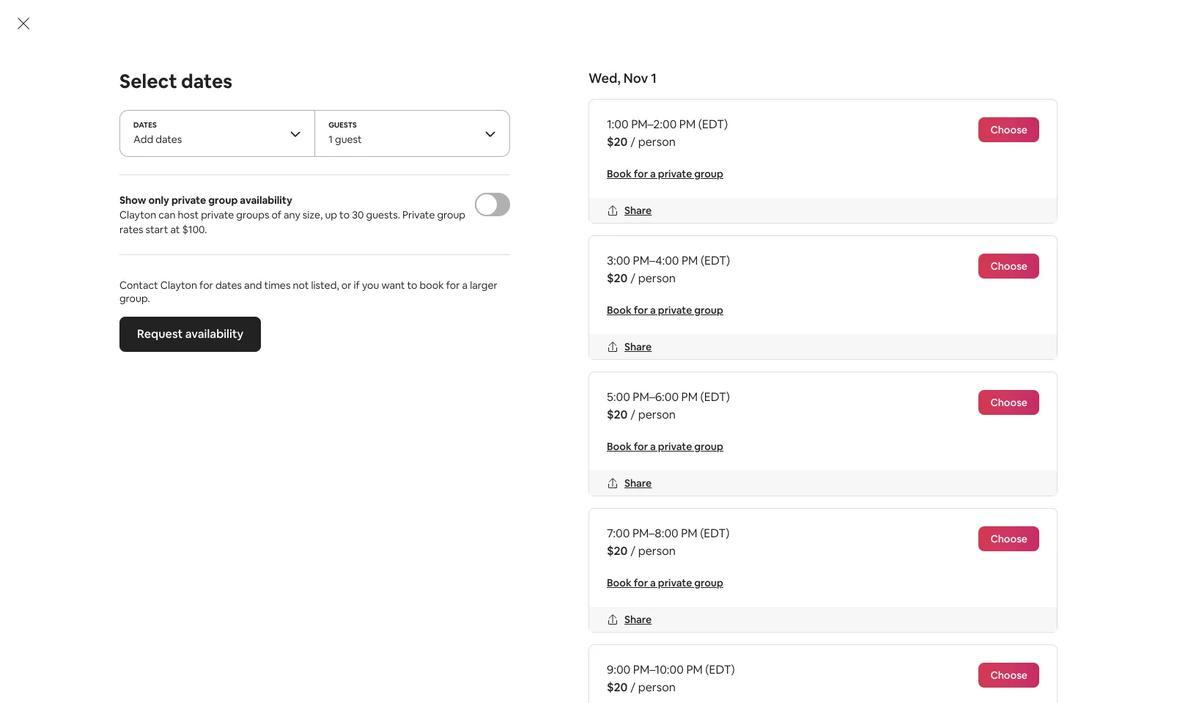 Task type: describe. For each thing, give the bounding box(es) containing it.
add
[[133, 133, 153, 146]]

experience
[[231, 84, 316, 105]]

wed, nov 1
[[589, 70, 657, 87]]

1 / person from the top
[[941, 240, 980, 253]]

in inside guests embark on a hunt for the notorious ted bundy with the help of host detective dalton.  decide which clues to follow at each crime scene in order to catch the killer.
[[485, 364, 494, 379]]

share for 5:00 pm–6:00 pm (edt) $20 / person
[[625, 477, 652, 490]]

book for a private group for 5:00 pm–6:00 pm (edt) $20 / person
[[607, 440, 724, 453]]

do
[[266, 308, 286, 328]]

book for a private group link for 7:00 pm–8:00 pm (edt) $20 / person
[[607, 576, 724, 590]]

guests 1 guest
[[329, 120, 362, 146]]

5:00
[[607, 389, 630, 405]]

share button for 1:00 pm–2:00 pm (edt) $20 / person
[[601, 198, 658, 223]]

select
[[120, 69, 177, 94]]

develop
[[206, 416, 249, 432]]

or
[[342, 279, 352, 292]]

from
[[531, 399, 558, 414]]

value
[[278, 166, 307, 182]]

the inside excellent value guests say it's well worth the price.
[[345, 185, 361, 199]]

contact clayton for dates and times not listed, or if you want to book for a larger group.
[[120, 279, 498, 305]]

1:00
[[607, 117, 629, 132]]

pm–2:00
[[631, 117, 677, 132]]

groups
[[236, 208, 269, 221]]

to right clues
[[325, 364, 337, 379]]

more
[[847, 489, 876, 504]]

bundy
[[431, 346, 465, 361]]

he
[[451, 434, 464, 449]]

choose
[[932, 345, 969, 358]]

you
[[362, 279, 379, 292]]

ted
[[408, 346, 429, 361]]

$20 for 7:00 pm–8:00 pm (edt) $20 / person
[[607, 543, 628, 559]]

storytelling
[[260, 216, 323, 232]]

9:00 pm–10:00 pm (edt) $20 / person
[[607, 662, 735, 695]]

in inside online experience hosted by clayton 60 mins · hosted in english
[[270, 109, 279, 125]]

scene
[[450, 364, 482, 379]]

person for 7:00 pm–8:00 pm (edt) $20 / person
[[638, 543, 676, 559]]

can inside 'show only private group availability clayton can host private groups of any size, up to 30 guests. private group rates start at $100.'
[[159, 208, 176, 221]]

decide
[[220, 364, 258, 379]]

share for 3:00 pm–4:00 pm (edt) $20 / person
[[625, 340, 652, 353]]

and for evidence
[[389, 399, 409, 414]]

/ for 7:00 pm–8:00 pm (edt) $20 / person
[[631, 543, 636, 559]]

super storytelling
[[225, 216, 323, 232]]

show more dates
[[814, 489, 910, 504]]

/ for 1:00 pm–2:00 pm (edt) $20 / person
[[631, 134, 636, 150]]

embark
[[219, 346, 260, 361]]

nov
[[624, 70, 648, 87]]

2 vertical spatial and
[[229, 434, 249, 449]]

it.
[[521, 434, 531, 449]]

pm–10:00
[[633, 662, 684, 678]]

to down help
[[529, 364, 541, 379]]

person for 1:00 pm–2:00 pm (edt) $20 / person
[[638, 134, 676, 150]]

pm for pm–2:00
[[680, 117, 696, 132]]

select dates
[[120, 69, 233, 94]]

book for a private group for 1:00 pm–2:00 pm (edt) $20 / person
[[607, 167, 724, 180]]

(edt) for 1:00 pm–2:00 pm (edt) $20 / person
[[699, 117, 728, 132]]

excellent value guests say it's well worth the price.
[[225, 166, 390, 199]]

make
[[489, 434, 519, 449]]

start
[[146, 223, 168, 236]]

guests embark on a hunt for the notorious ted bundy with the help of host detective dalton.  decide which clues to follow at each crime scene in order to catch the killer.
[[178, 346, 634, 379]]

detective
[[581, 346, 634, 361]]

person for 9:00 pm–10:00 pm (edt) $20 / person
[[638, 680, 676, 695]]

what you'll do
[[178, 308, 286, 328]]

clayton inside 'show only private group availability clayton can host private groups of any size, up to 30 guests. private group rates start at $100.'
[[120, 208, 156, 221]]

9:00
[[607, 662, 631, 678]]

(edt) for 7:00 pm–8:00 pm (edt) $20 / person
[[700, 526, 730, 541]]

pm for pm–6:00
[[682, 389, 698, 405]]

availability inside 'show only private group availability clayton can host private groups of any size, up to 30 guests. private group rates start at $100.'
[[240, 194, 292, 207]]

$20 for 1:00 pm–2:00 pm (edt) $20 / person
[[607, 134, 628, 150]]

worth
[[315, 185, 343, 199]]

anticipate
[[252, 434, 306, 449]]

notorious
[[355, 346, 406, 361]]

with
[[468, 346, 491, 361]]

$100.
[[182, 223, 207, 236]]

book for 1:00 pm–2:00 pm (edt) $20 / person
[[607, 167, 632, 180]]

searches
[[178, 434, 226, 449]]

(edt) for 9:00 pm–10:00 pm (edt) $20 / person
[[706, 662, 735, 678]]

dates right more
[[879, 489, 910, 504]]

(edt) for 5:00 pm–6:00 pm (edt) $20 / person
[[701, 389, 730, 405]]

dates add dates
[[133, 120, 182, 146]]

choose link
[[920, 339, 980, 364]]

on
[[263, 346, 277, 361]]

price.
[[363, 185, 390, 199]]

book for 3:00 pm–4:00 pm (edt) $20 / person
[[607, 304, 632, 317]]

only
[[149, 194, 169, 207]]

want
[[382, 279, 405, 292]]

dalton.
[[178, 364, 217, 379]]

the right from
[[560, 399, 578, 414]]

pattern
[[568, 416, 609, 432]]

profile,
[[337, 416, 374, 432]]

piece
[[178, 399, 207, 414]]

next
[[353, 434, 377, 449]]

at inside 'show only private group availability clayton can host private groups of any size, up to 30 guests. private group rates start at $100.'
[[170, 223, 180, 236]]

by clayton
[[376, 84, 458, 105]]

share button for 3:00 pm–4:00 pm (edt) $20 / person
[[601, 334, 658, 359]]

size,
[[303, 208, 323, 221]]

you'll
[[223, 308, 262, 328]]



Task type: vqa. For each thing, say whether or not it's contained in the screenshot.
the bottom availability
yes



Task type: locate. For each thing, give the bounding box(es) containing it.
through
[[522, 416, 566, 432]]

actual
[[581, 399, 614, 414]]

share button for 7:00 pm–8:00 pm (edt) $20 / person
[[601, 607, 658, 632]]

follow
[[340, 364, 372, 379]]

1 horizontal spatial guests
[[225, 185, 258, 199]]

contact
[[120, 279, 158, 292]]

0 vertical spatial in
[[270, 109, 279, 125]]

0 horizontal spatial at
[[170, 223, 180, 236]]

7:00 pm–8:00 pm (edt) $20 / person
[[607, 526, 730, 559]]

share button up 7:00
[[601, 471, 658, 496]]

(edt) inside 1:00 pm–2:00 pm (edt) $20 / person
[[699, 117, 728, 132]]

to left 30
[[340, 208, 350, 221]]

pm for pm–10:00
[[687, 662, 703, 678]]

help
[[178, 416, 203, 432]]

video controls group
[[178, 4, 409, 49]]

0 vertical spatial / person
[[941, 240, 980, 253]]

1 vertical spatial clayton
[[160, 279, 197, 292]]

/ inside the 9:00 pm–10:00 pm (edt) $20 / person
[[631, 680, 636, 695]]

pm for pm–4:00
[[682, 253, 698, 268]]

rates
[[120, 223, 143, 236]]

book for a private group for 7:00 pm–8:00 pm (edt) $20 / person
[[607, 576, 724, 590]]

pm right pm–8:00 at the bottom of page
[[681, 526, 698, 541]]

the left killer.
[[576, 364, 594, 379]]

dates inside the dates add dates
[[156, 133, 182, 146]]

clayton up rates at left
[[120, 208, 156, 221]]

0 horizontal spatial can
[[159, 208, 176, 221]]

(edt) for 3:00 pm–4:00 pm (edt) $20 / person
[[701, 253, 731, 268]]

share up pm–8:00 at the bottom of page
[[625, 477, 652, 490]]

pm right 'pm–6:00'
[[682, 389, 698, 405]]

online experience hosted by clayton 60 mins · hosted in english
[[178, 84, 458, 125]]

at right start
[[170, 223, 180, 236]]

host inside 'show only private group availability clayton can host private groups of any size, up to 30 guests. private group rates start at $100.'
[[178, 208, 199, 221]]

4 share button from the top
[[601, 607, 658, 632]]

show left more
[[814, 489, 845, 504]]

a inside guests embark on a hunt for the notorious ted bundy with the help of host detective dalton.  decide which clues to follow at each crime scene in order to catch the killer.
[[279, 346, 286, 361]]

person for 3:00 pm–4:00 pm (edt) $20 / person
[[638, 271, 676, 286]]

each
[[388, 364, 414, 379]]

show only private group availability clayton can host private groups of any size, up to 30 guests. private group rates start at $100.
[[120, 194, 466, 236]]

person inside 1:00 pm–2:00 pm (edt) $20 / person
[[638, 134, 676, 150]]

show inside 'show only private group availability clayton can host private groups of any size, up to 30 guests. private group rates start at $100.'
[[120, 194, 146, 207]]

clues
[[295, 364, 323, 379]]

/
[[631, 134, 636, 150], [941, 240, 945, 253], [631, 271, 636, 286], [941, 400, 945, 413], [631, 407, 636, 422], [631, 543, 636, 559], [631, 680, 636, 695]]

can inside "piece together photographic evidence and eyewitness testimony from the actual case. help develop a psychological profile, determine the victimology through pattern searches and anticipate bundy's next move before he can make it."
[[467, 434, 486, 449]]

book for 5:00 pm–6:00 pm (edt) $20 / person
[[607, 440, 632, 453]]

(edt) inside the 9:00 pm–10:00 pm (edt) $20 / person
[[706, 662, 735, 678]]

1 vertical spatial host
[[554, 346, 578, 361]]

guests up guest
[[329, 120, 357, 130]]

request
[[137, 326, 183, 342]]

can
[[159, 208, 176, 221], [467, 434, 486, 449]]

book for a private group link for 5:00 pm–6:00 pm (edt) $20 / person
[[607, 440, 724, 453]]

psychological
[[261, 416, 334, 432]]

host up catch
[[554, 346, 578, 361]]

0 vertical spatial availability
[[240, 194, 292, 207]]

(edt) right pm–2:00
[[699, 117, 728, 132]]

share up 9:00
[[625, 613, 652, 626]]

$20 down 1:00
[[607, 134, 628, 150]]

0 vertical spatial clayton
[[120, 208, 156, 221]]

/ inside 1:00 pm–2:00 pm (edt) $20 / person
[[631, 134, 636, 150]]

clayton inside contact clayton for dates and times not listed, or if you want to book for a larger group.
[[160, 279, 197, 292]]

0 vertical spatial guests
[[329, 120, 357, 130]]

online
[[178, 84, 227, 105]]

1 vertical spatial can
[[467, 434, 486, 449]]

1 vertical spatial of
[[540, 346, 552, 361]]

a
[[650, 167, 656, 180], [462, 279, 468, 292], [650, 304, 656, 317], [279, 346, 286, 361], [781, 351, 786, 362], [252, 416, 258, 432], [650, 440, 656, 453], [650, 576, 656, 590]]

share button up 9:00
[[601, 607, 658, 632]]

dates up the what you'll do
[[215, 279, 242, 292]]

(edt) right 'pm–6:00'
[[701, 389, 730, 405]]

hunt
[[288, 346, 313, 361]]

1 horizontal spatial host
[[554, 346, 578, 361]]

pm inside the 9:00 pm–10:00 pm (edt) $20 / person
[[687, 662, 703, 678]]

move
[[379, 434, 410, 449]]

guests for 1
[[329, 120, 357, 130]]

share up 'pm–6:00'
[[625, 340, 652, 353]]

(edt) inside 3:00 pm–4:00 pm (edt) $20 / person
[[701, 253, 731, 268]]

a inside contact clayton for dates and times not listed, or if you want to book for a larger group.
[[462, 279, 468, 292]]

$20 down 5:00
[[607, 407, 628, 422]]

pm–4:00
[[633, 253, 679, 268]]

0 vertical spatial and
[[244, 279, 262, 292]]

person inside 7:00 pm–8:00 pm (edt) $20 / person
[[638, 543, 676, 559]]

2 vertical spatial guests
[[178, 346, 216, 361]]

1 horizontal spatial clayton
[[160, 279, 197, 292]]

30
[[352, 208, 364, 221]]

dates
[[133, 120, 157, 130]]

and down the 'develop'
[[229, 434, 249, 449]]

person inside 3:00 pm–4:00 pm (edt) $20 / person
[[638, 271, 676, 286]]

guests down 'excellent'
[[225, 185, 258, 199]]

person
[[638, 134, 676, 150], [947, 240, 980, 253], [638, 271, 676, 286], [947, 400, 980, 413], [638, 407, 676, 422], [638, 543, 676, 559], [638, 680, 676, 695]]

of inside 'show only private group availability clayton can host private groups of any size, up to 30 guests. private group rates start at $100.'
[[272, 208, 282, 221]]

and inside contact clayton for dates and times not listed, or if you want to book for a larger group.
[[244, 279, 262, 292]]

pm inside 3:00 pm–4:00 pm (edt) $20 / person
[[682, 253, 698, 268]]

to inside contact clayton for dates and times not listed, or if you want to book for a larger group.
[[407, 279, 418, 292]]

any
[[284, 208, 300, 221]]

1 left guest
[[329, 133, 333, 146]]

show for show only private group availability clayton can host private groups of any size, up to 30 guests. private group rates start at $100.
[[120, 194, 146, 207]]

private
[[658, 167, 692, 180], [172, 194, 206, 207], [201, 208, 234, 221], [658, 304, 692, 317], [788, 351, 817, 362], [658, 440, 692, 453], [658, 576, 692, 590]]

of inside guests embark on a hunt for the notorious ted bundy with the help of host detective dalton.  decide which clues to follow at each crime scene in order to catch the killer.
[[540, 346, 552, 361]]

share for 7:00 pm–8:00 pm (edt) $20 / person
[[625, 613, 652, 626]]

$20 for 5:00 pm–6:00 pm (edt) $20 / person
[[607, 407, 628, 422]]

a inside "piece together photographic evidence and eyewitness testimony from the actual case. help develop a psychological profile, determine the victimology through pattern searches and anticipate bundy's next move before he can make it."
[[252, 416, 258, 432]]

evidence
[[337, 399, 386, 414]]

1 horizontal spatial at
[[375, 364, 386, 379]]

and up determine
[[389, 399, 409, 414]]

show more dates link
[[744, 480, 980, 515]]

availability up groups
[[240, 194, 292, 207]]

guests inside excellent value guests say it's well worth the price.
[[225, 185, 258, 199]]

together
[[210, 399, 258, 414]]

victimology
[[457, 416, 520, 432]]

2 horizontal spatial guests
[[329, 120, 357, 130]]

determine
[[377, 416, 433, 432]]

for
[[634, 167, 648, 180], [200, 279, 213, 292], [446, 279, 460, 292], [634, 304, 648, 317], [315, 346, 331, 361], [767, 351, 779, 362], [634, 440, 648, 453], [634, 576, 648, 590]]

(edt) right pm–4:00
[[701, 253, 731, 268]]

2 share button from the top
[[601, 334, 658, 359]]

1 vertical spatial / person
[[941, 400, 980, 413]]

(edt) inside 7:00 pm–8:00 pm (edt) $20 / person
[[700, 526, 730, 541]]

$20 inside 7:00 pm–8:00 pm (edt) $20 / person
[[607, 543, 628, 559]]

$20 for 3:00 pm–4:00 pm (edt) $20 / person
[[607, 271, 628, 286]]

to right want
[[407, 279, 418, 292]]

5:00 pm–6:00 pm (edt) $20 / person
[[607, 389, 730, 422]]

if
[[354, 279, 360, 292]]

learn more about the host, clayton. image
[[616, 84, 657, 125], [616, 84, 657, 125]]

book for 7:00 pm–8:00 pm (edt) $20 / person
[[607, 576, 632, 590]]

(edt) inside 5:00 pm–6:00 pm (edt) $20 / person
[[701, 389, 730, 405]]

0 vertical spatial at
[[170, 223, 180, 236]]

pm right pm–4:00
[[682, 253, 698, 268]]

bundy's
[[308, 434, 350, 449]]

mins
[[195, 109, 220, 125]]

$20
[[607, 134, 628, 150], [607, 271, 628, 286], [607, 407, 628, 422], [607, 543, 628, 559], [607, 680, 628, 695]]

times
[[264, 279, 291, 292]]

1 horizontal spatial of
[[540, 346, 552, 361]]

in down with on the left of the page
[[485, 364, 494, 379]]

1 horizontal spatial show
[[814, 489, 845, 504]]

at inside guests embark on a hunt for the notorious ted bundy with the help of host detective dalton.  decide which clues to follow at each crime scene in order to catch the killer.
[[375, 364, 386, 379]]

hosted
[[228, 109, 267, 125]]

60
[[178, 109, 192, 125]]

share button for 5:00 pm–6:00 pm (edt) $20 / person
[[601, 471, 658, 496]]

1 vertical spatial in
[[485, 364, 494, 379]]

3:00 pm–4:00 pm (edt) $20 / person
[[607, 253, 731, 286]]

pm right the pm–10:00
[[687, 662, 703, 678]]

in down experience
[[270, 109, 279, 125]]

well
[[294, 185, 312, 199]]

pm inside 5:00 pm–6:00 pm (edt) $20 / person
[[682, 389, 698, 405]]

can right he on the bottom left of page
[[467, 434, 486, 449]]

before
[[412, 434, 448, 449]]

book for a private group for 3:00 pm–4:00 pm (edt) $20 / person
[[607, 304, 724, 317]]

2 $20 from the top
[[607, 271, 628, 286]]

book for a private group link for 3:00 pm–4:00 pm (edt) $20 / person
[[607, 304, 724, 317]]

(edt) right the pm–10:00
[[706, 662, 735, 678]]

and for dates
[[244, 279, 262, 292]]

4 $20 from the top
[[607, 543, 628, 559]]

dates inside contact clayton for dates and times not listed, or if you want to book for a larger group.
[[215, 279, 242, 292]]

request availability
[[137, 326, 244, 342]]

listed,
[[311, 279, 339, 292]]

2 share from the top
[[625, 340, 652, 353]]

0 horizontal spatial 1
[[329, 133, 333, 146]]

7:00
[[607, 526, 630, 541]]

catch
[[543, 364, 574, 379]]

the up order
[[494, 346, 512, 361]]

excellent
[[225, 166, 276, 182]]

0 vertical spatial host
[[178, 208, 199, 221]]

0 horizontal spatial show
[[120, 194, 146, 207]]

guests up "dalton."
[[178, 346, 216, 361]]

0 vertical spatial of
[[272, 208, 282, 221]]

2 / person from the top
[[941, 400, 980, 413]]

eyewitness
[[411, 399, 472, 414]]

(edt)
[[699, 117, 728, 132], [701, 253, 731, 268], [701, 389, 730, 405], [700, 526, 730, 541], [706, 662, 735, 678]]

1 horizontal spatial in
[[485, 364, 494, 379]]

0 vertical spatial show
[[120, 194, 146, 207]]

0 horizontal spatial of
[[272, 208, 282, 221]]

guests
[[329, 120, 357, 130], [225, 185, 258, 199], [178, 346, 216, 361]]

at
[[170, 223, 180, 236], [375, 364, 386, 379]]

1 vertical spatial and
[[389, 399, 409, 414]]

and left times
[[244, 279, 262, 292]]

guests inside guests embark on a hunt for the notorious ted bundy with the help of host detective dalton.  decide which clues to follow at each crime scene in order to catch the killer.
[[178, 346, 216, 361]]

1 vertical spatial show
[[814, 489, 845, 504]]

host inside guests embark on a hunt for the notorious ted bundy with the help of host detective dalton.  decide which clues to follow at each crime scene in order to catch the killer.
[[554, 346, 578, 361]]

book
[[420, 279, 444, 292]]

1 $20 from the top
[[607, 134, 628, 150]]

1 horizontal spatial 1
[[651, 70, 657, 87]]

of
[[272, 208, 282, 221], [540, 346, 552, 361]]

the up 30
[[345, 185, 361, 199]]

/ inside 5:00 pm–6:00 pm (edt) $20 / person
[[631, 407, 636, 422]]

person for 5:00 pm–6:00 pm (edt) $20 / person
[[638, 407, 676, 422]]

share up pm–4:00
[[625, 204, 652, 217]]

1 vertical spatial at
[[375, 364, 386, 379]]

3 share button from the top
[[601, 471, 658, 496]]

person inside the 9:00 pm–10:00 pm (edt) $20 / person
[[638, 680, 676, 695]]

share for 1:00 pm–2:00 pm (edt) $20 / person
[[625, 204, 652, 217]]

help
[[515, 346, 538, 361]]

pm inside 7:00 pm–8:00 pm (edt) $20 / person
[[681, 526, 698, 541]]

at down notorious at the left of the page
[[375, 364, 386, 379]]

photographic
[[261, 399, 334, 414]]

book for a private group link for 1:00 pm–2:00 pm (edt) $20 / person
[[607, 167, 724, 180]]

/ inside 7:00 pm–8:00 pm (edt) $20 / person
[[631, 543, 636, 559]]

hosted
[[319, 84, 372, 105]]

share button up killer.
[[601, 334, 658, 359]]

/ for 5:00 pm–6:00 pm (edt) $20 / person
[[631, 407, 636, 422]]

$20 down 9:00
[[607, 680, 628, 695]]

3 share from the top
[[625, 477, 652, 490]]

0 horizontal spatial host
[[178, 208, 199, 221]]

$20 down 7:00
[[607, 543, 628, 559]]

what
[[178, 308, 220, 328]]

show left 'only' at the top left of page
[[120, 194, 146, 207]]

1 inside guests 1 guest
[[329, 133, 333, 146]]

guest
[[335, 133, 362, 146]]

3 $20 from the top
[[607, 407, 628, 422]]

the down "eyewitness"
[[436, 416, 454, 432]]

piece together photographic evidence and eyewitness testimony from the actual case. help develop a psychological profile, determine the victimology through pattern searches and anticipate bundy's next move before he can make it.
[[178, 399, 644, 449]]

$20 for 9:00 pm–10:00 pm (edt) $20 / person
[[607, 680, 628, 695]]

guests inside guests 1 guest
[[329, 120, 357, 130]]

1 vertical spatial 1
[[329, 133, 333, 146]]

0 vertical spatial 1
[[651, 70, 657, 87]]

/ inside 3:00 pm–4:00 pm (edt) $20 / person
[[631, 271, 636, 286]]

5 $20 from the top
[[607, 680, 628, 695]]

dates right add
[[156, 133, 182, 146]]

1 right the nov on the right top
[[651, 70, 657, 87]]

share
[[625, 204, 652, 217], [625, 340, 652, 353], [625, 477, 652, 490], [625, 613, 652, 626]]

1 vertical spatial guests
[[225, 185, 258, 199]]

1 vertical spatial availability
[[185, 326, 244, 342]]

of left the any
[[272, 208, 282, 221]]

killer.
[[597, 364, 624, 379]]

say
[[261, 185, 276, 199]]

0 horizontal spatial guests
[[178, 346, 216, 361]]

$20 inside 5:00 pm–6:00 pm (edt) $20 / person
[[607, 407, 628, 422]]

can down 'only' at the top left of page
[[159, 208, 176, 221]]

1 share button from the top
[[601, 198, 658, 223]]

host up $100.
[[178, 208, 199, 221]]

pm
[[680, 117, 696, 132], [682, 253, 698, 268], [682, 389, 698, 405], [681, 526, 698, 541], [687, 662, 703, 678]]

4 share from the top
[[625, 613, 652, 626]]

(edt) right pm–8:00 at the bottom of page
[[700, 526, 730, 541]]

1 share from the top
[[625, 204, 652, 217]]

dates up mins
[[181, 69, 233, 94]]

/ for 9:00 pm–10:00 pm (edt) $20 / person
[[631, 680, 636, 695]]

guests for embark
[[178, 346, 216, 361]]

larger
[[470, 279, 498, 292]]

english
[[282, 109, 320, 125]]

share button up "3:00"
[[601, 198, 658, 223]]

clayton up what
[[160, 279, 197, 292]]

0 horizontal spatial in
[[270, 109, 279, 125]]

pm–8:00
[[633, 526, 679, 541]]

group.
[[120, 292, 150, 305]]

pm for pm–8:00
[[681, 526, 698, 541]]

/ for 3:00 pm–4:00 pm (edt) $20 / person
[[631, 271, 636, 286]]

pm inside 1:00 pm–2:00 pm (edt) $20 / person
[[680, 117, 696, 132]]

3:00
[[607, 253, 631, 268]]

guests.
[[366, 208, 400, 221]]

$20 inside 3:00 pm–4:00 pm (edt) $20 / person
[[607, 271, 628, 286]]

$20 inside the 9:00 pm–10:00 pm (edt) $20 / person
[[607, 680, 628, 695]]

$20 down "3:00"
[[607, 271, 628, 286]]

person inside 5:00 pm–6:00 pm (edt) $20 / person
[[638, 407, 676, 422]]

$20 inside 1:00 pm–2:00 pm (edt) $20 / person
[[607, 134, 628, 150]]

crime
[[417, 364, 448, 379]]

request availability link
[[120, 317, 261, 352]]

the
[[345, 185, 361, 199], [334, 346, 352, 361], [494, 346, 512, 361], [576, 364, 594, 379], [560, 399, 578, 414], [436, 416, 454, 432]]

host
[[178, 208, 199, 221], [554, 346, 578, 361]]

pm right pm–2:00
[[680, 117, 696, 132]]

show for show more dates
[[814, 489, 845, 504]]

availability up embark
[[185, 326, 244, 342]]

of right help
[[540, 346, 552, 361]]

0 horizontal spatial clayton
[[120, 208, 156, 221]]

1 horizontal spatial can
[[467, 434, 486, 449]]

to inside 'show only private group availability clayton can host private groups of any size, up to 30 guests. private group rates start at $100.'
[[340, 208, 350, 221]]

/ person
[[941, 240, 980, 253], [941, 400, 980, 413]]

the up follow
[[334, 346, 352, 361]]

0 vertical spatial can
[[159, 208, 176, 221]]

for inside guests embark on a hunt for the notorious ted bundy with the help of host detective dalton.  decide which clues to follow at each crime scene in order to catch the killer.
[[315, 346, 331, 361]]



